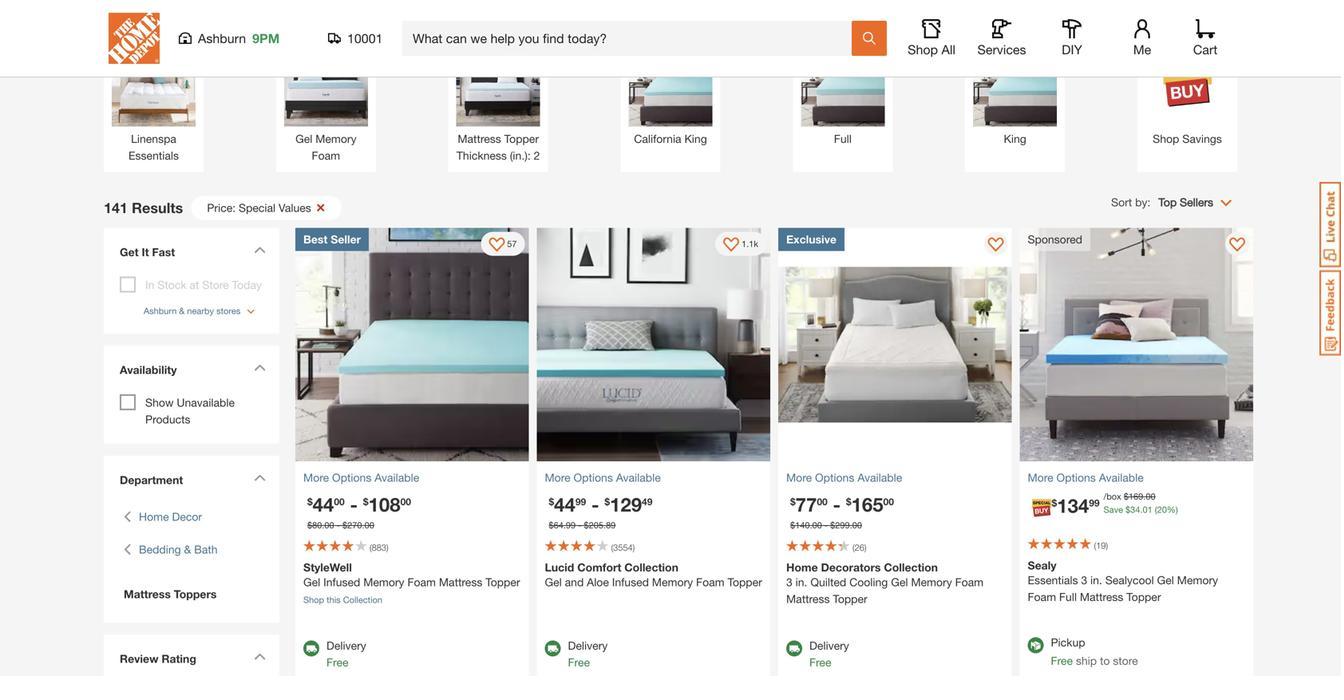 Task type: describe. For each thing, give the bounding box(es) containing it.
141 results
[[104, 199, 183, 216]]

decor
[[172, 510, 202, 524]]

get it fast
[[120, 246, 175, 259]]

more options available link for 165
[[787, 470, 1004, 486]]

me button
[[1117, 19, 1168, 58]]

department link
[[112, 464, 272, 497]]

display image for exclusive
[[988, 238, 1004, 254]]

3 inside sealy essentials 3 in. sealycool gel memory foam full mattress topper
[[1082, 574, 1088, 587]]

full inside sealy essentials 3 in. sealycool gel memory foam full mattress topper
[[1060, 591, 1077, 604]]

in stock at store today
[[145, 278, 262, 292]]

. left 205
[[564, 520, 566, 531]]

show
[[145, 396, 174, 409]]

140
[[796, 520, 810, 531]]

exclusive
[[787, 233, 837, 246]]

price: special values button
[[191, 196, 342, 220]]

26
[[855, 543, 865, 553]]

home decor link
[[139, 509, 202, 526]]

$ left the 270
[[307, 520, 312, 531]]

foam inside the home decorators collection 3 in. quilted cooling gel memory foam mattress topper
[[956, 576, 984, 589]]

gel memory foam link
[[284, 43, 368, 164]]

34
[[1131, 505, 1141, 515]]

sealycool
[[1106, 574, 1155, 587]]

mattress inside stylewell gel infused memory foam mattress topper shop this collection
[[439, 576, 483, 589]]

299
[[836, 520, 850, 531]]

more for 108
[[303, 471, 329, 484]]

$ up 89
[[605, 496, 610, 507]]

availability
[[120, 363, 177, 377]]

full inside "link"
[[834, 132, 852, 145]]

unavailable
[[177, 396, 235, 409]]

4 options from the left
[[1057, 471, 1096, 484]]

10001 button
[[328, 30, 383, 46]]

memory inside lucid comfort collection gel and aloe infused memory foam topper
[[652, 576, 693, 589]]

cooling
[[850, 576, 888, 589]]

king image
[[974, 43, 1058, 127]]

more options available link for 129
[[545, 470, 763, 486]]

review rating
[[120, 652, 196, 666]]

bedding
[[139, 543, 181, 556]]

available shipping image for 77
[[787, 641, 803, 657]]

and
[[565, 576, 584, 589]]

get it fast link
[[112, 236, 272, 273]]

ashburn & nearby stores
[[144, 306, 241, 316]]

more options available for 129
[[545, 471, 661, 484]]

$ inside $ 134 99
[[1052, 498, 1058, 509]]

gel infused memory foam mattress topper image
[[295, 228, 529, 462]]

lucid
[[545, 561, 574, 574]]

pickup
[[1051, 636, 1086, 649]]

more options available for 108
[[303, 471, 419, 484]]

- up the 270
[[350, 493, 358, 516]]

) for 108
[[387, 543, 389, 553]]

results
[[132, 199, 183, 216]]

134
[[1058, 494, 1089, 517]]

1.1k
[[742, 239, 759, 249]]

108
[[369, 493, 401, 516]]

delivery for 44
[[327, 639, 366, 652]]

stock
[[158, 278, 187, 292]]

2
[[534, 149, 540, 162]]

mattress topper thickness (in.): 2
[[457, 132, 540, 162]]

california
[[634, 132, 682, 145]]

$ left the "299"
[[791, 520, 796, 531]]

shop inside stylewell gel infused memory foam mattress topper shop this collection
[[303, 595, 324, 605]]

pickup free ship to store
[[1051, 636, 1139, 668]]

bath
[[194, 543, 218, 556]]

show unavailable products
[[145, 396, 235, 426]]

$ up 64
[[549, 496, 554, 507]]

in. inside sealy essentials 3 in. sealycool gel memory foam full mattress topper
[[1091, 574, 1103, 587]]

memory inside the gel memory foam
[[316, 132, 357, 145]]

collection inside stylewell gel infused memory foam mattress topper shop this collection
[[343, 595, 383, 605]]

64
[[554, 520, 564, 531]]

(in.):
[[510, 149, 531, 162]]

shop savings image
[[1146, 43, 1230, 127]]

caret icon image for get it fast
[[254, 246, 266, 254]]

3554
[[613, 543, 633, 553]]

memory inside sealy essentials 3 in. sealycool gel memory foam full mattress topper
[[1178, 574, 1219, 587]]

01
[[1143, 505, 1153, 515]]

49
[[642, 496, 653, 507]]

review rating link
[[120, 651, 224, 668]]

1 king from the left
[[685, 132, 707, 145]]

2 delivery free from the left
[[568, 639, 608, 669]]

( for 108
[[370, 543, 372, 553]]

topper inside lucid comfort collection gel and aloe infused memory foam topper
[[728, 576, 763, 589]]

options for 108
[[332, 471, 372, 484]]

129
[[610, 493, 642, 516]]

options for 165
[[815, 471, 855, 484]]

options for 129
[[574, 471, 613, 484]]

gel inside lucid comfort collection gel and aloe infused memory foam topper
[[545, 576, 562, 589]]

$ 134 99
[[1052, 494, 1100, 517]]

this
[[327, 595, 341, 605]]

( 26 )
[[853, 543, 867, 553]]

linenspa
[[131, 132, 176, 145]]

memory inside the home decorators collection 3 in. quilted cooling gel memory foam mattress topper
[[912, 576, 953, 589]]

foam inside stylewell gel infused memory foam mattress topper shop this collection
[[408, 576, 436, 589]]

home decor
[[139, 510, 202, 524]]

essentials for linenspa
[[129, 149, 179, 162]]

mattress inside mattress topper thickness (in.): 2
[[458, 132, 501, 145]]

& for nearby
[[179, 306, 185, 316]]

bedding & bath link
[[139, 541, 218, 558]]

$ 64 . 99 - $ 205 . 89
[[549, 520, 616, 531]]

mattress topper thickness (in.): 2 image
[[457, 43, 540, 127]]

( for 129
[[611, 543, 613, 553]]

shop all
[[908, 42, 956, 57]]

memory inside stylewell gel infused memory foam mattress topper shop this collection
[[364, 576, 405, 589]]

$ right save
[[1126, 505, 1131, 515]]

essentials 3 in. sealycool gel memory foam full mattress topper image
[[1020, 228, 1254, 462]]

full image
[[801, 43, 885, 127]]

topper inside mattress topper thickness (in.): 2
[[504, 132, 539, 145]]

. down the 169
[[1141, 505, 1143, 515]]

available for 108
[[375, 471, 419, 484]]

california king image
[[629, 43, 713, 127]]

- left the "299"
[[825, 520, 828, 531]]

99 for -
[[576, 496, 586, 507]]

savings
[[1183, 132, 1223, 145]]

feedback link image
[[1320, 270, 1342, 356]]

values
[[279, 201, 311, 214]]

169
[[1129, 492, 1144, 502]]

$ down the $ 44 00 - $ 108 00
[[343, 520, 348, 531]]

available for 129
[[616, 471, 661, 484]]

foam inside lucid comfort collection gel and aloe infused memory foam topper
[[696, 576, 725, 589]]

comfort
[[578, 561, 622, 574]]

cart
[[1194, 42, 1218, 57]]

infused inside lucid comfort collection gel and aloe infused memory foam topper
[[612, 576, 649, 589]]

free for "available for pickup" icon
[[1051, 654, 1073, 668]]

bedding & bath
[[139, 543, 218, 556]]

sort
[[1112, 196, 1133, 209]]

home for home decor
[[139, 510, 169, 524]]

foam inside the gel memory foam
[[312, 149, 340, 162]]

king link
[[974, 43, 1058, 147]]

%)
[[1167, 505, 1179, 515]]

$ 44 99 - $ 129 49
[[549, 493, 653, 516]]

ashburn 9pm
[[198, 31, 280, 46]]

store
[[202, 278, 229, 292]]

thickness
[[457, 149, 507, 162]]

more options available for 165
[[787, 471, 903, 484]]

00 inside /box $ 169 . 00 save $ 34 . 01 ( 20 %)
[[1146, 492, 1156, 502]]

services
[[978, 42, 1027, 57]]

store
[[1114, 654, 1139, 668]]

department
[[120, 474, 183, 487]]

stylewell gel infused memory foam mattress topper shop this collection
[[303, 561, 520, 605]]

price:
[[207, 201, 236, 214]]

$ up lucid
[[549, 520, 554, 531]]

77
[[796, 493, 817, 516]]

delivery free for 44
[[327, 639, 366, 669]]

- left the 270
[[337, 520, 340, 531]]

$ 77 00 - $ 165 00
[[791, 493, 894, 516]]

$ left 89
[[584, 520, 589, 531]]

cart link
[[1188, 19, 1224, 58]]

shop all button
[[906, 19, 958, 58]]

& for bath
[[184, 543, 191, 556]]

aloe
[[587, 576, 609, 589]]

available for pickup image
[[1028, 638, 1044, 654]]

$ up the "299"
[[846, 496, 852, 507]]

gel inside sealy essentials 3 in. sealycool gel memory foam full mattress topper
[[1158, 574, 1175, 587]]

$ down $ 77 00 - $ 165 00
[[831, 520, 836, 531]]

it
[[142, 246, 149, 259]]

quilted
[[811, 576, 847, 589]]

rating
[[162, 652, 196, 666]]



Task type: vqa. For each thing, say whether or not it's contained in the screenshot.
2
yes



Task type: locate. For each thing, give the bounding box(es) containing it.
2 horizontal spatial collection
[[884, 561, 938, 574]]

1 horizontal spatial king
[[1004, 132, 1027, 145]]

1 horizontal spatial essentials
[[1028, 574, 1079, 587]]

delivery free for 77
[[810, 639, 850, 669]]

0 vertical spatial home
[[139, 510, 169, 524]]

foam inside sealy essentials 3 in. sealycool gel memory foam full mattress topper
[[1028, 591, 1057, 604]]

memory right the aloe
[[652, 576, 693, 589]]

more options available link up 165
[[787, 470, 1004, 486]]

2 infused from the left
[[612, 576, 649, 589]]

99 for 134
[[1089, 498, 1100, 509]]

delivery right available shipping image
[[568, 639, 608, 652]]

shop left "this"
[[303, 595, 324, 605]]

3 caret icon image from the top
[[254, 474, 266, 482]]

( 19 )
[[1095, 541, 1109, 551]]

3 available from the left
[[858, 471, 903, 484]]

available for 165
[[858, 471, 903, 484]]

3 delivery from the left
[[810, 639, 850, 652]]

gel and aloe infused memory foam topper image
[[537, 228, 771, 462]]

2 display image from the left
[[988, 238, 1004, 254]]

1 horizontal spatial 3
[[1082, 574, 1088, 587]]

stores
[[216, 306, 241, 316]]

) down save
[[1106, 541, 1109, 551]]

1 vertical spatial essentials
[[1028, 574, 1079, 587]]

1 horizontal spatial shop
[[908, 42, 938, 57]]

back caret image
[[124, 509, 131, 526], [124, 541, 131, 558]]

) up stylewell gel infused memory foam mattress topper shop this collection
[[387, 543, 389, 553]]

.
[[1144, 492, 1146, 502], [1141, 505, 1143, 515], [322, 520, 325, 531], [362, 520, 365, 531], [564, 520, 566, 531], [604, 520, 606, 531], [810, 520, 813, 531], [850, 520, 853, 531]]

( down 89
[[611, 543, 613, 553]]

gel down lucid
[[545, 576, 562, 589]]

available up the 49
[[616, 471, 661, 484]]

$ 140 . 00 - $ 299 . 00
[[791, 520, 862, 531]]

diy button
[[1047, 19, 1098, 58]]

shop
[[908, 42, 938, 57], [1153, 132, 1180, 145], [303, 595, 324, 605]]

1 vertical spatial full
[[1060, 591, 1077, 604]]

- up 205
[[592, 493, 600, 516]]

delivery free right available shipping image
[[568, 639, 608, 669]]

gel
[[296, 132, 313, 145], [1158, 574, 1175, 587], [303, 576, 320, 589], [545, 576, 562, 589], [891, 576, 908, 589]]

44 for 108
[[313, 493, 334, 516]]

shop savings
[[1153, 132, 1223, 145]]

2 available shipping image from the left
[[787, 641, 803, 657]]

sealy
[[1028, 559, 1057, 572]]

0 horizontal spatial available shipping image
[[303, 641, 319, 657]]

options up $ 134 99
[[1057, 471, 1096, 484]]

more options available link up the 49
[[545, 470, 763, 486]]

display image
[[724, 238, 740, 254]]

essentials
[[129, 149, 179, 162], [1028, 574, 1079, 587]]

0 vertical spatial full
[[834, 132, 852, 145]]

3
[[1082, 574, 1088, 587], [787, 576, 793, 589]]

in stock at store today link
[[145, 278, 262, 292]]

44 for 129
[[554, 493, 576, 516]]

1 horizontal spatial delivery free
[[568, 639, 608, 669]]

2 delivery from the left
[[568, 639, 608, 652]]

) for 165
[[865, 543, 867, 553]]

more options available link for 108
[[303, 470, 521, 486]]

ashburn left 9pm
[[198, 31, 246, 46]]

141
[[104, 199, 128, 216]]

( right 01
[[1155, 505, 1158, 515]]

0 horizontal spatial delivery
[[327, 639, 366, 652]]

back caret image for home decor
[[124, 509, 131, 526]]

collection right "this"
[[343, 595, 383, 605]]

gel right "sealycool"
[[1158, 574, 1175, 587]]

1 available from the left
[[375, 471, 419, 484]]

to
[[1100, 654, 1110, 668]]

caret icon image for availability
[[254, 364, 266, 371]]

available shipping image
[[303, 641, 319, 657], [787, 641, 803, 657]]

all
[[942, 42, 956, 57]]

sealy essentials 3 in. sealycool gel memory foam full mattress topper
[[1028, 559, 1219, 604]]

california king link
[[629, 43, 713, 147]]

20
[[1158, 505, 1167, 515]]

$ up 80
[[307, 496, 313, 507]]

3 left "sealycool"
[[1082, 574, 1088, 587]]

collection down ( 3554 ) at bottom left
[[625, 561, 679, 574]]

more options available link
[[303, 470, 521, 486], [545, 470, 763, 486], [787, 470, 1004, 486], [1028, 470, 1246, 486]]

1 vertical spatial &
[[184, 543, 191, 556]]

top
[[1159, 196, 1177, 209]]

delivery
[[327, 639, 366, 652], [568, 639, 608, 652], [810, 639, 850, 652]]

0 horizontal spatial essentials
[[129, 149, 179, 162]]

$ up $ 80 . 00 - $ 270 . 00
[[363, 496, 369, 507]]

available up 108
[[375, 471, 419, 484]]

89
[[606, 520, 616, 531]]

back caret image left home decor link
[[124, 509, 131, 526]]

get
[[120, 246, 139, 259]]

&
[[179, 306, 185, 316], [184, 543, 191, 556]]

3 left quilted
[[787, 576, 793, 589]]

1 display image from the left
[[489, 238, 505, 254]]

at
[[190, 278, 199, 292]]

options up $ 44 99 - $ 129 49
[[574, 471, 613, 484]]

0 horizontal spatial infused
[[324, 576, 360, 589]]

more options available link up the 169
[[1028, 470, 1246, 486]]

10001
[[347, 31, 383, 46]]

( 883 )
[[370, 543, 389, 553]]

decorators
[[821, 561, 881, 574]]

270
[[348, 520, 362, 531]]

0 horizontal spatial ashburn
[[144, 306, 177, 316]]

3 display image from the left
[[1230, 238, 1246, 254]]

gel inside the gel memory foam
[[296, 132, 313, 145]]

linenspa essentials link
[[112, 43, 196, 164]]

1 horizontal spatial collection
[[625, 561, 679, 574]]

topper inside the home decorators collection 3 in. quilted cooling gel memory foam mattress topper
[[833, 593, 868, 606]]

essentials inside sealy essentials 3 in. sealycool gel memory foam full mattress topper
[[1028, 574, 1079, 587]]

show unavailable products link
[[145, 396, 235, 426]]

00
[[1146, 492, 1156, 502], [334, 496, 345, 507], [401, 496, 411, 507], [817, 496, 828, 507], [884, 496, 894, 507], [325, 520, 334, 531], [365, 520, 374, 531], [813, 520, 822, 531], [853, 520, 862, 531]]

2 horizontal spatial display image
[[1230, 238, 1246, 254]]

collection inside the home decorators collection 3 in. quilted cooling gel memory foam mattress topper
[[884, 561, 938, 574]]

available up 165
[[858, 471, 903, 484]]

gel down gel memory foam image
[[296, 132, 313, 145]]

more options available up $ 77 00 - $ 165 00
[[787, 471, 903, 484]]

. down $ 77 00 - $ 165 00
[[850, 520, 853, 531]]

99 inside $ 134 99
[[1089, 498, 1100, 509]]

$ right /box
[[1124, 492, 1129, 502]]

1 horizontal spatial home
[[787, 561, 818, 574]]

today
[[232, 278, 262, 292]]

9pm
[[252, 31, 280, 46]]

- up the "299"
[[833, 493, 841, 516]]

by:
[[1136, 196, 1151, 209]]

collection for 129
[[625, 561, 679, 574]]

( 3554 )
[[611, 543, 635, 553]]

california king
[[634, 132, 707, 145]]

( inside /box $ 169 . 00 save $ 34 . 01 ( 20 %)
[[1155, 505, 1158, 515]]

1 more options available from the left
[[303, 471, 419, 484]]

0 vertical spatial shop
[[908, 42, 938, 57]]

in. left "sealycool"
[[1091, 574, 1103, 587]]

delivery free down quilted
[[810, 639, 850, 669]]

0 horizontal spatial 3
[[787, 576, 793, 589]]

mattress inside the home decorators collection 3 in. quilted cooling gel memory foam mattress topper
[[787, 593, 830, 606]]

display image
[[489, 238, 505, 254], [988, 238, 1004, 254], [1230, 238, 1246, 254]]

mattress toppers
[[124, 588, 217, 601]]

3 delivery free from the left
[[810, 639, 850, 669]]

99 left /box
[[1089, 498, 1100, 509]]

more up 64
[[545, 471, 571, 484]]

2 king from the left
[[1004, 132, 1027, 145]]

services button
[[977, 19, 1028, 58]]

free inside the pickup free ship to store
[[1051, 654, 1073, 668]]

( for 165
[[853, 543, 855, 553]]

1 horizontal spatial infused
[[612, 576, 649, 589]]

2 back caret image from the top
[[124, 541, 131, 558]]

57
[[507, 239, 517, 249]]

king down king image
[[1004, 132, 1027, 145]]

home
[[139, 510, 169, 524], [787, 561, 818, 574]]

caret icon image for department
[[254, 474, 266, 482]]

infused inside stylewell gel infused memory foam mattress topper shop this collection
[[324, 576, 360, 589]]

19
[[1097, 541, 1106, 551]]

1 vertical spatial home
[[787, 561, 818, 574]]

99 right 64
[[566, 520, 576, 531]]

0 vertical spatial &
[[179, 306, 185, 316]]

display image for sponsored
[[1230, 238, 1246, 254]]

1 horizontal spatial ashburn
[[198, 31, 246, 46]]

2 available from the left
[[616, 471, 661, 484]]

44 up 80
[[313, 493, 334, 516]]

1 vertical spatial back caret image
[[124, 541, 131, 558]]

in. left quilted
[[796, 576, 808, 589]]

more options available up $ 44 99 - $ 129 49
[[545, 471, 661, 484]]

nearby
[[187, 306, 214, 316]]

205
[[589, 520, 604, 531]]

delivery free down shop this collection link
[[327, 639, 366, 669]]

3 more options available link from the left
[[787, 470, 1004, 486]]

display image inside the "57" dropdown button
[[489, 238, 505, 254]]

1 more from the left
[[303, 471, 329, 484]]

2 more options available from the left
[[545, 471, 661, 484]]

free for 44 available shipping icon
[[327, 656, 349, 669]]

more up $ 134 99
[[1028, 471, 1054, 484]]

essentials down the "sealy"
[[1028, 574, 1079, 587]]

shop this collection link
[[303, 595, 383, 605]]

collection
[[625, 561, 679, 574], [884, 561, 938, 574], [343, 595, 383, 605]]

What can we help you find today? search field
[[413, 22, 851, 55]]

4 more from the left
[[1028, 471, 1054, 484]]

. up 01
[[1144, 492, 1146, 502]]

3 in. quilted cooling gel memory foam mattress topper image
[[779, 228, 1012, 462]]

4 more options available link from the left
[[1028, 470, 1246, 486]]

2 horizontal spatial shop
[[1153, 132, 1180, 145]]

collection inside lucid comfort collection gel and aloe infused memory foam topper
[[625, 561, 679, 574]]

99 up $ 64 . 99 - $ 205 . 89
[[576, 496, 586, 507]]

1.1k button
[[716, 232, 767, 256]]

back caret image for bedding & bath
[[124, 541, 131, 558]]

1 44 from the left
[[313, 493, 334, 516]]

infused up shop this collection link
[[324, 576, 360, 589]]

more up 80
[[303, 471, 329, 484]]

3 more options available from the left
[[787, 471, 903, 484]]

0 horizontal spatial in.
[[796, 576, 808, 589]]

4 available from the left
[[1099, 471, 1144, 484]]

caret icon image inside department link
[[254, 474, 266, 482]]

1 horizontal spatial full
[[1060, 591, 1077, 604]]

seller
[[331, 233, 361, 246]]

$ up 140
[[791, 496, 796, 507]]

products
[[145, 413, 191, 426]]

0 vertical spatial ashburn
[[198, 31, 246, 46]]

more up 77
[[787, 471, 812, 484]]

more options available up the $ 44 00 - $ 108 00
[[303, 471, 419, 484]]

2 44 from the left
[[554, 493, 576, 516]]

$ left /box
[[1052, 498, 1058, 509]]

( down $ 80 . 00 - $ 270 . 00
[[370, 543, 372, 553]]

linenspa essentials image
[[112, 43, 196, 127]]

shop left the all at the right of page
[[908, 42, 938, 57]]

1 horizontal spatial 44
[[554, 493, 576, 516]]

lucid comfort collection gel and aloe infused memory foam topper
[[545, 561, 763, 589]]

gel inside the home decorators collection 3 in. quilted cooling gel memory foam mattress topper
[[891, 576, 908, 589]]

home left decor
[[139, 510, 169, 524]]

home for home decorators collection 3 in. quilted cooling gel memory foam mattress topper
[[787, 561, 818, 574]]

1 available shipping image from the left
[[303, 641, 319, 657]]

. down $ 44 99 - $ 129 49
[[604, 520, 606, 531]]

full down full image
[[834, 132, 852, 145]]

shop inside button
[[908, 42, 938, 57]]

57 button
[[481, 232, 525, 256]]

2 vertical spatial shop
[[303, 595, 324, 605]]

in
[[145, 278, 154, 292]]

0 horizontal spatial full
[[834, 132, 852, 145]]

delivery for 77
[[810, 639, 850, 652]]

& left "nearby"
[[179, 306, 185, 316]]

3 inside the home decorators collection 3 in. quilted cooling gel memory foam mattress topper
[[787, 576, 793, 589]]

2 caret icon image from the top
[[254, 364, 266, 371]]

2 horizontal spatial delivery free
[[810, 639, 850, 669]]

3 more from the left
[[787, 471, 812, 484]]

delivery down shop this collection link
[[327, 639, 366, 652]]

99 inside $ 44 99 - $ 129 49
[[576, 496, 586, 507]]

gel memory foam
[[296, 132, 357, 162]]

$ 44 00 - $ 108 00
[[307, 493, 411, 516]]

gel right cooling
[[891, 576, 908, 589]]

& left the bath
[[184, 543, 191, 556]]

delivery down quilted
[[810, 639, 850, 652]]

2 horizontal spatial delivery
[[810, 639, 850, 652]]

44
[[313, 493, 334, 516], [554, 493, 576, 516]]

back caret image left bedding
[[124, 541, 131, 558]]

$
[[1124, 492, 1129, 502], [307, 496, 313, 507], [363, 496, 369, 507], [549, 496, 554, 507], [605, 496, 610, 507], [791, 496, 796, 507], [846, 496, 852, 507], [1052, 498, 1058, 509], [1126, 505, 1131, 515], [307, 520, 312, 531], [343, 520, 348, 531], [549, 520, 554, 531], [584, 520, 589, 531], [791, 520, 796, 531], [831, 520, 836, 531]]

available shipping image for 44
[[303, 641, 319, 657]]

1 horizontal spatial available shipping image
[[787, 641, 803, 657]]

( down $ 134 99
[[1095, 541, 1097, 551]]

3 options from the left
[[815, 471, 855, 484]]

)
[[1106, 541, 1109, 551], [387, 543, 389, 553], [633, 543, 635, 553], [865, 543, 867, 553]]

(
[[1155, 505, 1158, 515], [1095, 541, 1097, 551], [370, 543, 372, 553], [611, 543, 613, 553], [853, 543, 855, 553]]

available shipping image
[[545, 641, 561, 657]]

gel inside stylewell gel infused memory foam mattress topper shop this collection
[[303, 576, 320, 589]]

/box $ 169 . 00 save $ 34 . 01 ( 20 %)
[[1104, 492, 1179, 515]]

memory right cooling
[[912, 576, 953, 589]]

0 horizontal spatial display image
[[489, 238, 505, 254]]

toppers
[[174, 588, 217, 601]]

stylewell
[[303, 561, 352, 574]]

best seller
[[303, 233, 361, 246]]

the home depot logo image
[[109, 13, 160, 64]]

topper inside stylewell gel infused memory foam mattress topper shop this collection
[[486, 576, 520, 589]]

options up the $ 44 00 - $ 108 00
[[332, 471, 372, 484]]

sort by: top sellers
[[1112, 196, 1214, 209]]

memory down gel memory foam image
[[316, 132, 357, 145]]

in.
[[1091, 574, 1103, 587], [796, 576, 808, 589]]

free
[[1051, 654, 1073, 668], [327, 656, 349, 669], [568, 656, 590, 669], [810, 656, 832, 669]]

full up pickup
[[1060, 591, 1077, 604]]

0 horizontal spatial shop
[[303, 595, 324, 605]]

delivery free
[[327, 639, 366, 669], [568, 639, 608, 669], [810, 639, 850, 669]]

1 horizontal spatial in.
[[1091, 574, 1103, 587]]

options up $ 77 00 - $ 165 00
[[815, 471, 855, 484]]

2 more from the left
[[545, 471, 571, 484]]

king right california
[[685, 132, 707, 145]]

1 horizontal spatial display image
[[988, 238, 1004, 254]]

memory right "sealycool"
[[1178, 574, 1219, 587]]

home up quilted
[[787, 561, 818, 574]]

review
[[120, 652, 159, 666]]

2 options from the left
[[574, 471, 613, 484]]

free for available shipping icon associated with 77
[[810, 656, 832, 669]]

topper inside sealy essentials 3 in. sealycool gel memory foam full mattress topper
[[1127, 591, 1162, 604]]

available up /box
[[1099, 471, 1144, 484]]

1 horizontal spatial delivery
[[568, 639, 608, 652]]

more options available link up 108
[[303, 470, 521, 486]]

4 caret icon image from the top
[[254, 653, 266, 660]]

1 back caret image from the top
[[124, 509, 131, 526]]

1 infused from the left
[[324, 576, 360, 589]]

1 vertical spatial shop
[[1153, 132, 1180, 145]]

caret icon image inside get it fast link
[[254, 246, 266, 254]]

1 delivery free from the left
[[327, 639, 366, 669]]

0 horizontal spatial delivery free
[[327, 639, 366, 669]]

caret icon image inside availability link
[[254, 364, 266, 371]]

more options available
[[303, 471, 419, 484], [545, 471, 661, 484], [787, 471, 903, 484], [1028, 471, 1144, 484]]

more for 165
[[787, 471, 812, 484]]

ashburn for ashburn 9pm
[[198, 31, 246, 46]]

- left 205
[[578, 520, 582, 531]]

1 more options available link from the left
[[303, 470, 521, 486]]

shop for shop savings
[[1153, 132, 1180, 145]]

home inside the home decorators collection 3 in. quilted cooling gel memory foam mattress topper
[[787, 561, 818, 574]]

1 caret icon image from the top
[[254, 246, 266, 254]]

1 options from the left
[[332, 471, 372, 484]]

free for available shipping image
[[568, 656, 590, 669]]

shop left savings
[[1153, 132, 1180, 145]]

) for 129
[[633, 543, 635, 553]]

. down 77
[[810, 520, 813, 531]]

( up decorators
[[853, 543, 855, 553]]

-
[[350, 493, 358, 516], [592, 493, 600, 516], [833, 493, 841, 516], [337, 520, 340, 531], [578, 520, 582, 531], [825, 520, 828, 531]]

essentials for sealy
[[1028, 574, 1079, 587]]

ashburn for ashburn & nearby stores
[[144, 306, 177, 316]]

best
[[303, 233, 328, 246]]

live chat image
[[1320, 182, 1342, 268]]

mattress inside sealy essentials 3 in. sealycool gel memory foam full mattress topper
[[1080, 591, 1124, 604]]

0 vertical spatial back caret image
[[124, 509, 131, 526]]

more for 129
[[545, 471, 571, 484]]

. left the 270
[[322, 520, 325, 531]]

in. inside the home decorators collection 3 in. quilted cooling gel memory foam mattress topper
[[796, 576, 808, 589]]

0 horizontal spatial king
[[685, 132, 707, 145]]

sponsored
[[1028, 233, 1083, 246]]

gel memory foam image
[[284, 43, 368, 127]]

save
[[1104, 505, 1124, 515]]

0 horizontal spatial home
[[139, 510, 169, 524]]

collection up cooling
[[884, 561, 938, 574]]

collection for 165
[[884, 561, 938, 574]]

0 vertical spatial essentials
[[129, 149, 179, 162]]

2 more options available link from the left
[[545, 470, 763, 486]]

infused right the aloe
[[612, 576, 649, 589]]

shop for shop all
[[908, 42, 938, 57]]

. down the $ 44 00 - $ 108 00
[[362, 520, 365, 531]]

essentials down linenspa
[[129, 149, 179, 162]]

1 vertical spatial ashburn
[[144, 306, 177, 316]]

1 delivery from the left
[[327, 639, 366, 652]]

) up decorators
[[865, 543, 867, 553]]

more options available up $ 134 99
[[1028, 471, 1144, 484]]

0 horizontal spatial collection
[[343, 595, 383, 605]]

4 more options available from the left
[[1028, 471, 1144, 484]]

caret icon image
[[254, 246, 266, 254], [254, 364, 266, 371], [254, 474, 266, 482], [254, 653, 266, 660]]

0 horizontal spatial 44
[[313, 493, 334, 516]]

ashburn down "in"
[[144, 306, 177, 316]]



